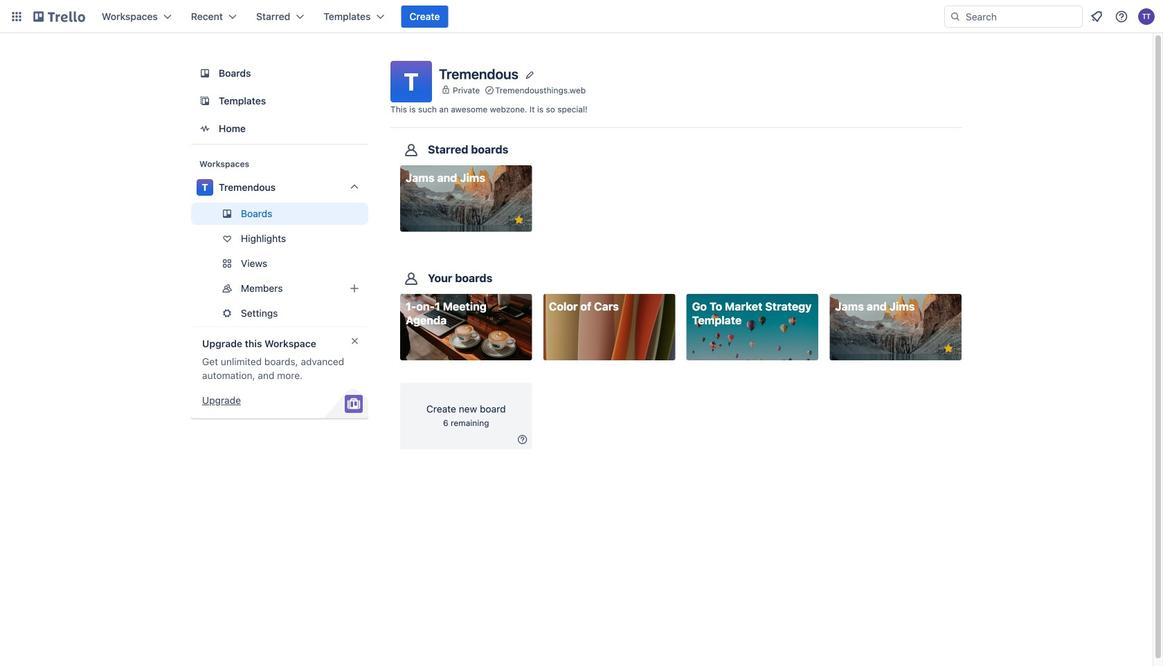 Task type: describe. For each thing, give the bounding box(es) containing it.
template board image
[[197, 93, 213, 109]]

board image
[[197, 65, 213, 82]]

sm image
[[516, 433, 530, 447]]

search image
[[950, 11, 961, 22]]



Task type: vqa. For each thing, say whether or not it's contained in the screenshot.
the home ICON
yes



Task type: locate. For each thing, give the bounding box(es) containing it.
open information menu image
[[1115, 10, 1129, 24]]

click to unstar this board. it will be removed from your starred list. image
[[513, 214, 525, 226]]

terry turtle (terryturtle) image
[[1139, 8, 1155, 25]]

Search field
[[945, 6, 1083, 28]]

click to unstar this board. it will be removed from your starred list. image
[[943, 343, 955, 355]]

0 notifications image
[[1089, 8, 1105, 25]]

primary element
[[0, 0, 1163, 33]]

home image
[[197, 121, 213, 137]]

back to home image
[[33, 6, 85, 28]]

add image
[[346, 280, 363, 297]]



